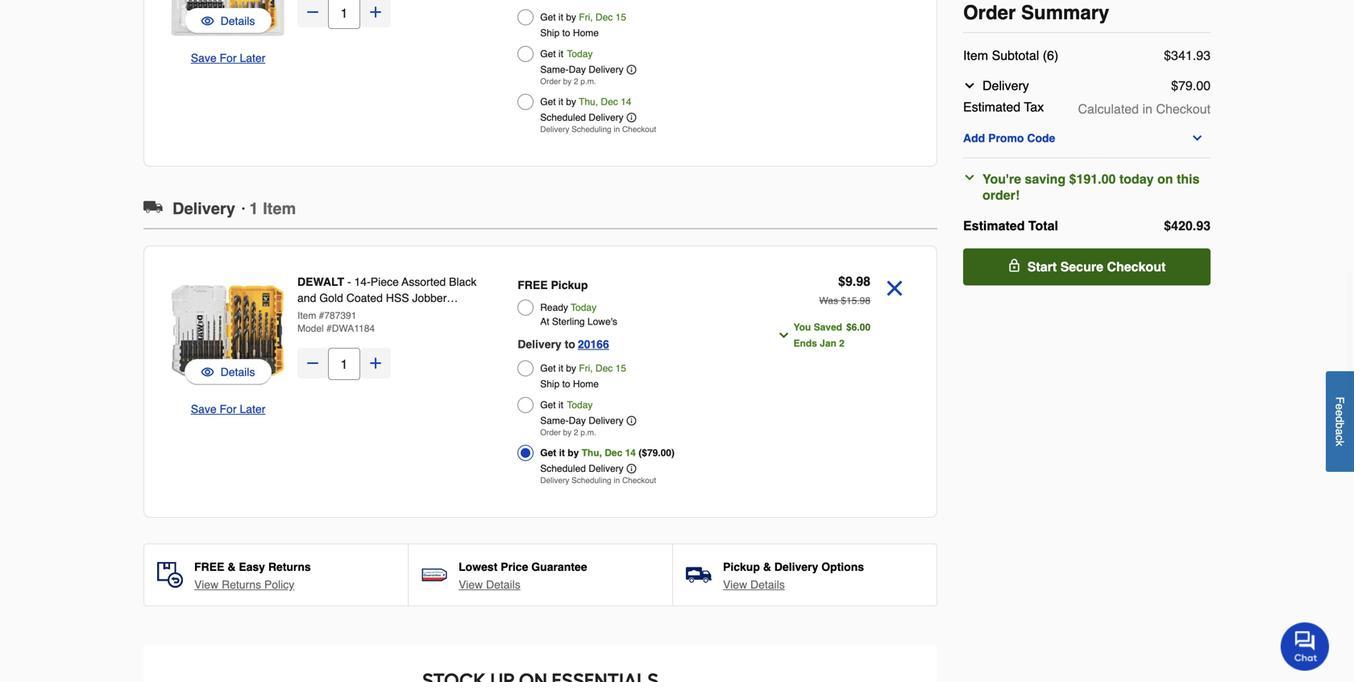 Task type: describe. For each thing, give the bounding box(es) containing it.
jobber
[[412, 292, 447, 305]]

14 for get it by thu, dec 14 ($79.00)
[[625, 448, 636, 459]]

view for free & easy returns view returns policy
[[194, 579, 219, 592]]

1 vertical spatial today
[[571, 302, 596, 314]]

model
[[297, 323, 324, 334]]

20166
[[578, 338, 609, 351]]

2 get from the top
[[540, 48, 556, 60]]

1 fri, from the top
[[579, 12, 593, 23]]

-
[[347, 276, 351, 289]]

5 get from the top
[[540, 400, 556, 411]]

get it today for third info icon from the top
[[540, 400, 593, 411]]

add
[[963, 132, 985, 145]]

for for ship to home
[[220, 403, 237, 416]]

calculated
[[1078, 102, 1139, 116]]

4 info image from the top
[[627, 464, 636, 474]]

coated
[[346, 292, 383, 305]]

start secure checkout button
[[963, 249, 1211, 286]]

9
[[845, 274, 853, 289]]

79
[[1178, 78, 1193, 93]]

341
[[1171, 48, 1193, 63]]

free pickup
[[518, 279, 588, 292]]

item for item #787391 model #dwa1184
[[297, 310, 316, 322]]

20166 button
[[578, 335, 609, 354]]

checkout inside button
[[1107, 260, 1166, 274]]

day for third info icon from the top
[[569, 415, 586, 427]]

0 vertical spatial 15
[[615, 12, 626, 23]]

c
[[1334, 436, 1346, 441]]

f e e d b a c k button
[[1326, 372, 1354, 472]]

0 vertical spatial 98
[[856, 274, 870, 289]]

6
[[852, 322, 857, 333]]

summary
[[1021, 2, 1109, 24]]

#787391
[[319, 310, 357, 322]]

1 vertical spatial to
[[565, 338, 575, 351]]

free for free & easy returns view returns policy
[[194, 561, 224, 574]]

delivery to 20166
[[518, 338, 609, 351]]

93 for $ 341 . 93
[[1196, 48, 1211, 63]]

& for pickup
[[763, 561, 771, 574]]

3 get from the top
[[540, 96, 556, 108]]

saving
[[1025, 172, 1066, 187]]

today
[[1119, 172, 1154, 187]]

start secure checkout
[[1027, 260, 1166, 274]]

estimated tax
[[963, 100, 1044, 114]]

estimated total
[[963, 218, 1058, 233]]

checkout down 79
[[1156, 102, 1211, 116]]

dewalt -
[[297, 276, 354, 289]]

set
[[403, 308, 420, 321]]

code
[[1027, 132, 1055, 145]]

same- for third info icon from the top
[[540, 415, 569, 427]]

get it by fri, dec 15 inside option group
[[540, 363, 626, 374]]

save for order by 2 p.m.
[[191, 52, 216, 64]]

. for 341
[[1193, 48, 1196, 63]]

$ 420 . 93
[[1164, 218, 1211, 233]]

black
[[449, 276, 477, 289]]

6 get from the top
[[540, 448, 556, 459]]

you're saving  $191.00  today on this order!
[[983, 172, 1200, 203]]

same-day delivery for 1st info icon
[[540, 64, 624, 75]]

#dwa1184
[[326, 323, 375, 334]]

easy
[[239, 561, 265, 574]]

option group containing free pickup
[[518, 274, 741, 490]]

scheduled delivery for second info icon
[[540, 112, 624, 123]]

options
[[821, 561, 864, 574]]

15 inside option group
[[615, 363, 626, 374]]

later for ship to home
[[240, 403, 265, 416]]

k
[[1334, 441, 1346, 447]]

assorted
[[402, 276, 446, 289]]

lowest price guarantee view details
[[459, 561, 587, 592]]

ready
[[540, 302, 568, 314]]

$ for 341
[[1164, 48, 1171, 63]]

thu, for get it by thu, dec 14
[[579, 96, 598, 108]]

saved
[[814, 322, 842, 333]]

. up 6
[[857, 295, 860, 307]]

order by 2 p.m. for 1st info icon
[[540, 77, 596, 86]]

same-day delivery for third info icon from the top
[[540, 415, 624, 427]]

item #787391 model #dwa1184
[[297, 310, 375, 334]]

on
[[1157, 172, 1173, 187]]

sterling
[[552, 316, 585, 328]]

0 horizontal spatial returns
[[222, 579, 261, 592]]

home inside option group
[[573, 379, 599, 390]]

4 get from the top
[[540, 363, 556, 374]]

1 item
[[249, 199, 296, 218]]

$ inside you saved $ 6 .00 ends jan 2
[[846, 322, 852, 333]]

at sterling lowe's
[[540, 316, 617, 328]]

was
[[819, 295, 838, 307]]

total
[[1028, 218, 1058, 233]]

get it by thu, dec 14 ($79.00)
[[540, 448, 675, 459]]

twist
[[335, 308, 361, 321]]

1 get from the top
[[540, 12, 556, 23]]

subtotal
[[992, 48, 1039, 63]]

f
[[1334, 397, 1346, 404]]

2 scheduling from the top
[[572, 476, 611, 486]]

1 get it by fri, dec 15 from the top
[[540, 12, 626, 23]]

save for later button for ship to home
[[191, 401, 265, 418]]

$ 9 . 98 was $ 15 . 98
[[819, 274, 870, 307]]

policy
[[264, 579, 294, 592]]

minus image
[[305, 4, 321, 20]]

view details link for details
[[459, 577, 520, 593]]

in for fourth info icon from the top of the page
[[614, 476, 620, 486]]

p.m. for 1st info icon
[[581, 77, 596, 86]]

save for later button for order by 2 p.m.
[[191, 50, 265, 66]]

$ 341 . 93
[[1164, 48, 1211, 63]]

gold
[[319, 292, 343, 305]]

add promo code
[[963, 132, 1055, 145]]

add promo code link
[[963, 132, 1211, 145]]

get it by thu, dec 14
[[540, 96, 631, 108]]

plus image
[[368, 355, 384, 372]]

save for ship to home
[[191, 403, 216, 416]]

scheduled delivery for fourth info icon from the top of the page
[[540, 463, 624, 475]]

you saved $ 6 .00 ends jan 2
[[793, 322, 870, 349]]

view for pickup & delivery options view details
[[723, 579, 747, 592]]

420
[[1171, 218, 1193, 233]]

secure image
[[1008, 259, 1021, 272]]

in for second info icon
[[614, 125, 620, 134]]

item for item subtotal (6)
[[963, 48, 988, 63]]

ends
[[793, 338, 817, 349]]

1 ship to home from the top
[[540, 27, 599, 39]]

$ for 79
[[1171, 78, 1178, 93]]

lowest
[[459, 561, 497, 574]]

1 vertical spatial item
[[263, 199, 296, 218]]

14-piece assorted black and gold coated hss jobber length twist drill bit set
[[297, 276, 477, 321]]

you
[[793, 322, 811, 333]]

guarantee
[[531, 561, 587, 574]]

lowe's
[[588, 316, 617, 328]]

start
[[1027, 260, 1057, 274]]

93 for $ 420 . 93
[[1196, 218, 1211, 233]]

at
[[540, 316, 549, 328]]

hss
[[386, 292, 409, 305]]

14 for get it by thu, dec 14
[[621, 96, 631, 108]]

ready today
[[540, 302, 596, 314]]



Task type: locate. For each thing, give the bounding box(es) containing it.
1 horizontal spatial returns
[[268, 561, 311, 574]]

2 order by 2 p.m. from the top
[[540, 428, 596, 438]]

0 vertical spatial same-day delivery
[[540, 64, 624, 75]]

2 vertical spatial today
[[567, 400, 593, 411]]

stepper number input field with increment and decrement buttons number field right minus icon
[[328, 0, 360, 29]]

home up get it by thu, dec 14
[[573, 27, 599, 39]]

0 vertical spatial 2
[[574, 77, 578, 86]]

0 vertical spatial save
[[191, 52, 216, 64]]

0 horizontal spatial .00
[[857, 322, 870, 333]]

14
[[621, 96, 631, 108], [625, 448, 636, 459]]

in down get it by thu, dec 14
[[614, 125, 620, 134]]

free up ready
[[518, 279, 548, 292]]

. up $ 79 .00
[[1193, 48, 1196, 63]]

estimated for estimated tax
[[963, 100, 1020, 114]]

item subtotal (6)
[[963, 48, 1058, 63]]

1 vertical spatial for
[[220, 403, 237, 416]]

save
[[191, 52, 216, 64], [191, 403, 216, 416]]

f e e d b a c k
[[1334, 397, 1346, 447]]

2 get it by fri, dec 15 from the top
[[540, 363, 626, 374]]

14-piece assorted black and gold coated hss jobber length twist drill bit set image
[[170, 272, 286, 388]]

0 vertical spatial delivery scheduling in checkout
[[540, 125, 656, 134]]

it
[[558, 12, 563, 23], [558, 48, 563, 60], [558, 96, 563, 108], [558, 363, 563, 374], [558, 400, 563, 411], [559, 448, 565, 459]]

2 same-day delivery from the top
[[540, 415, 624, 427]]

and
[[297, 292, 316, 305]]

0 vertical spatial ship to home
[[540, 27, 599, 39]]

fri,
[[579, 12, 593, 23], [579, 363, 593, 374]]

0 vertical spatial scheduling
[[572, 125, 611, 134]]

1 vertical spatial ship to home
[[540, 379, 599, 390]]

2 right jan
[[839, 338, 845, 349]]

1 vertical spatial get it today
[[540, 400, 593, 411]]

98
[[856, 274, 870, 289], [860, 295, 870, 307]]

item up chevron down image
[[963, 48, 988, 63]]

e up d at right bottom
[[1334, 404, 1346, 410]]

thu, for get it by thu, dec 14 ($79.00)
[[582, 448, 602, 459]]

plus image
[[368, 4, 384, 20]]

secure
[[1060, 260, 1103, 274]]

$ 79 .00
[[1171, 78, 1211, 93]]

in inside option group
[[614, 476, 620, 486]]

minus image
[[305, 355, 321, 372]]

1 horizontal spatial pickup
[[723, 561, 760, 574]]

stepper number input field with increment and decrement buttons number field for minus image
[[328, 348, 360, 380]]

pickup inside pickup & delivery options view details
[[723, 561, 760, 574]]

93 right 420
[[1196, 218, 1211, 233]]

0 vertical spatial stepper number input field with increment and decrement buttons number field
[[328, 0, 360, 29]]

chevron down image inside you're saving  $191.00  today on this order! link
[[963, 171, 976, 184]]

1 vertical spatial scheduling
[[572, 476, 611, 486]]

0 horizontal spatial pickup
[[551, 279, 588, 292]]

2 vertical spatial chevron down image
[[777, 329, 790, 342]]

same- up get it by thu, dec 14 ($79.00)
[[540, 415, 569, 427]]

1 vertical spatial pickup
[[723, 561, 760, 574]]

2 inside you saved $ 6 .00 ends jan 2
[[839, 338, 845, 349]]

to up get it by thu, dec 14
[[562, 27, 570, 39]]

returns up the policy
[[268, 561, 311, 574]]

1 vertical spatial order
[[540, 77, 561, 86]]

in right calculated on the top right
[[1142, 102, 1153, 116]]

1 vertical spatial .00
[[857, 322, 870, 333]]

ship to home up get it by thu, dec 14
[[540, 27, 599, 39]]

0 vertical spatial day
[[569, 64, 586, 75]]

0 vertical spatial 93
[[1196, 48, 1211, 63]]

. for 420
[[1193, 218, 1196, 233]]

1 save for later button from the top
[[191, 50, 265, 66]]

0 horizontal spatial &
[[227, 561, 236, 574]]

0 horizontal spatial chevron down image
[[777, 329, 790, 342]]

& inside free & easy returns view returns policy
[[227, 561, 236, 574]]

same- up get it by thu, dec 14
[[540, 64, 569, 75]]

same-day delivery
[[540, 64, 624, 75], [540, 415, 624, 427]]

chevron down image left you
[[777, 329, 790, 342]]

ship to home
[[540, 27, 599, 39], [540, 379, 599, 390]]

2 fri, from the top
[[579, 363, 593, 374]]

1 vertical spatial same-
[[540, 415, 569, 427]]

same-day delivery up get it by thu, dec 14
[[540, 64, 624, 75]]

order up item subtotal (6)
[[963, 2, 1016, 24]]

free & easy returns view returns policy
[[194, 561, 311, 592]]

tough grip screwdriver bit set (30-piece) image
[[170, 0, 286, 37]]

2 scheduled from the top
[[540, 463, 586, 475]]

estimated for estimated total
[[963, 218, 1025, 233]]

0 vertical spatial chevron down image
[[1191, 132, 1204, 145]]

Stepper number input field with increment and decrement buttons number field
[[328, 0, 360, 29], [328, 348, 360, 380]]

day inside option group
[[569, 415, 586, 427]]

1 horizontal spatial chevron down image
[[963, 171, 976, 184]]

ship to home inside option group
[[540, 379, 599, 390]]

thu, inside option group
[[582, 448, 602, 459]]

2 later from the top
[[240, 403, 265, 416]]

today up at sterling lowe's
[[571, 302, 596, 314]]

p.m.
[[581, 77, 596, 86], [581, 428, 596, 438]]

2 view from the left
[[459, 579, 483, 592]]

order inside option group
[[540, 428, 561, 438]]

save for later
[[191, 52, 265, 64], [191, 403, 265, 416]]

3 info image from the top
[[627, 416, 636, 426]]

ship
[[540, 27, 560, 39], [540, 379, 560, 390]]

2 view details link from the left
[[723, 577, 785, 593]]

estimated down order! on the right top
[[963, 218, 1025, 233]]

1 vertical spatial same-day delivery
[[540, 415, 624, 427]]

1 save for later from the top
[[191, 52, 265, 64]]

2 save for later button from the top
[[191, 401, 265, 418]]

1 vertical spatial save for later
[[191, 403, 265, 416]]

for down tough grip screwdriver bit set (30-piece) image
[[220, 52, 237, 64]]

1 ship from the top
[[540, 27, 560, 39]]

1 vertical spatial free
[[194, 561, 224, 574]]

scheduled for second info icon
[[540, 112, 586, 123]]

1 vertical spatial day
[[569, 415, 586, 427]]

details inside lowest price guarantee view details
[[486, 579, 520, 592]]

& inside pickup & delivery options view details
[[763, 561, 771, 574]]

2 home from the top
[[573, 379, 599, 390]]

get it today down delivery to 20166
[[540, 400, 593, 411]]

0 vertical spatial same-
[[540, 64, 569, 75]]

2 horizontal spatial chevron down image
[[1191, 132, 1204, 145]]

0 vertical spatial save for later button
[[191, 50, 265, 66]]

to down delivery to 20166
[[562, 379, 570, 390]]

0 vertical spatial ship
[[540, 27, 560, 39]]

0 vertical spatial scheduled delivery
[[540, 112, 624, 123]]

scheduled delivery down get it by thu, dec 14
[[540, 112, 624, 123]]

same-
[[540, 64, 569, 75], [540, 415, 569, 427]]

1 same- from the top
[[540, 64, 569, 75]]

today up get it by thu, dec 14 ($79.00)
[[567, 400, 593, 411]]

order by 2 p.m. up get it by thu, dec 14 ($79.00)
[[540, 428, 596, 438]]

1 vertical spatial in
[[614, 125, 620, 134]]

2 inside option group
[[574, 428, 578, 438]]

save down quickview icon
[[191, 52, 216, 64]]

get it today for 1st info icon
[[540, 48, 593, 60]]

1 for from the top
[[220, 52, 237, 64]]

& left easy
[[227, 561, 236, 574]]

ship to home down delivery to 20166
[[540, 379, 599, 390]]

$ down 341
[[1171, 78, 1178, 93]]

in
[[1142, 102, 1153, 116], [614, 125, 620, 134], [614, 476, 620, 486]]

d
[[1334, 417, 1346, 423]]

93 right 341
[[1196, 48, 1211, 63]]

item
[[963, 48, 988, 63], [263, 199, 296, 218], [297, 310, 316, 322]]

item inside item #787391 model #dwa1184
[[297, 310, 316, 322]]

p.m. up get it by thu, dec 14
[[581, 77, 596, 86]]

scheduling down get it by thu, dec 14
[[572, 125, 611, 134]]

1 e from the top
[[1334, 404, 1346, 410]]

$ right saved
[[846, 322, 852, 333]]

info image down get it by thu, dec 14
[[627, 113, 636, 123]]

2 ship from the top
[[540, 379, 560, 390]]

quickview image
[[201, 13, 214, 29]]

scheduled down get it by thu, dec 14 ($79.00)
[[540, 463, 586, 475]]

details button
[[185, 8, 272, 34], [201, 13, 255, 29], [185, 359, 272, 385], [201, 364, 255, 380]]

0 vertical spatial order by 2 p.m.
[[540, 77, 596, 86]]

free inside option group
[[518, 279, 548, 292]]

2 day from the top
[[569, 415, 586, 427]]

2 scheduled delivery from the top
[[540, 463, 624, 475]]

1 scheduled delivery from the top
[[540, 112, 624, 123]]

1 save from the top
[[191, 52, 216, 64]]

2 delivery scheduling in checkout from the top
[[540, 476, 656, 486]]

today for 1st info icon
[[567, 48, 593, 60]]

$ up calculated in checkout
[[1164, 48, 1171, 63]]

1 vertical spatial delivery scheduling in checkout
[[540, 476, 656, 486]]

1 estimated from the top
[[963, 100, 1020, 114]]

checkout down get it by thu, dec 14
[[622, 125, 656, 134]]

0 vertical spatial returns
[[268, 561, 311, 574]]

. left remove item image
[[853, 274, 856, 289]]

item up model on the top left
[[297, 310, 316, 322]]

0 horizontal spatial view
[[194, 579, 219, 592]]

1 order by 2 p.m. from the top
[[540, 77, 596, 86]]

1 horizontal spatial item
[[297, 310, 316, 322]]

delivery scheduling in checkout for second info icon
[[540, 125, 656, 134]]

1 later from the top
[[240, 52, 265, 64]]

1 vertical spatial estimated
[[963, 218, 1025, 233]]

get it today up get it by thu, dec 14
[[540, 48, 593, 60]]

1 vertical spatial home
[[573, 379, 599, 390]]

pickup
[[551, 279, 588, 292], [723, 561, 760, 574]]

98 left remove item image
[[860, 295, 870, 307]]

2 vertical spatial to
[[562, 379, 570, 390]]

delivery inside pickup & delivery options view details
[[774, 561, 818, 574]]

1
[[249, 199, 258, 218]]

2 get it today from the top
[[540, 400, 593, 411]]

0 vertical spatial .00
[[1193, 78, 1211, 93]]

option group
[[518, 274, 741, 490]]

1 horizontal spatial view
[[459, 579, 483, 592]]

bit
[[386, 308, 399, 321]]

order summary
[[963, 2, 1109, 24]]

$ down on
[[1164, 218, 1171, 233]]

today
[[567, 48, 593, 60], [571, 302, 596, 314], [567, 400, 593, 411]]

2 info image from the top
[[627, 113, 636, 123]]

info image
[[627, 65, 636, 75], [627, 113, 636, 123], [627, 416, 636, 426], [627, 464, 636, 474]]

2 & from the left
[[763, 561, 771, 574]]

. for 9
[[853, 274, 856, 289]]

p.m. inside option group
[[581, 428, 596, 438]]

2 for 1st info icon
[[574, 77, 578, 86]]

2 ship to home from the top
[[540, 379, 599, 390]]

tax
[[1024, 100, 1044, 114]]

scheduling down get it by thu, dec 14 ($79.00)
[[572, 476, 611, 486]]

save for later button down tough grip screwdriver bit set (30-piece) image
[[191, 50, 265, 66]]

quickview image
[[201, 364, 214, 380]]

0 vertical spatial today
[[567, 48, 593, 60]]

1 get it today from the top
[[540, 48, 593, 60]]

same- inside option group
[[540, 415, 569, 427]]

you're saving  $191.00  today on this order! link
[[963, 171, 1204, 204]]

0 vertical spatial 14
[[621, 96, 631, 108]]

ship inside option group
[[540, 379, 560, 390]]

($79.00)
[[639, 448, 675, 459]]

price
[[501, 561, 528, 574]]

order!
[[983, 188, 1020, 203]]

get
[[540, 12, 556, 23], [540, 48, 556, 60], [540, 96, 556, 108], [540, 363, 556, 374], [540, 400, 556, 411], [540, 448, 556, 459]]

1 vertical spatial ship
[[540, 379, 560, 390]]

1 horizontal spatial &
[[763, 561, 771, 574]]

2 horizontal spatial view
[[723, 579, 747, 592]]

view inside free & easy returns view returns policy
[[194, 579, 219, 592]]

0 horizontal spatial free
[[194, 561, 224, 574]]

0 vertical spatial free
[[518, 279, 548, 292]]

save for later down quickview image
[[191, 403, 265, 416]]

2
[[574, 77, 578, 86], [839, 338, 845, 349], [574, 428, 578, 438]]

checkout down the ($79.00)
[[622, 476, 656, 486]]

delivery scheduling in checkout down get it by thu, dec 14
[[540, 125, 656, 134]]

.00 down $ 341 . 93
[[1193, 78, 1211, 93]]

1 vertical spatial get it by fri, dec 15
[[540, 363, 626, 374]]

calculated in checkout
[[1078, 102, 1211, 116]]

checkout
[[1156, 102, 1211, 116], [622, 125, 656, 134], [1107, 260, 1166, 274], [622, 476, 656, 486]]

1 & from the left
[[227, 561, 236, 574]]

1 vertical spatial 2
[[839, 338, 845, 349]]

details inside pickup & delivery options view details
[[750, 579, 785, 592]]

0 vertical spatial thu,
[[579, 96, 598, 108]]

2 stepper number input field with increment and decrement buttons number field from the top
[[328, 348, 360, 380]]

dewalt
[[297, 276, 344, 289]]

0 vertical spatial home
[[573, 27, 599, 39]]

1 vertical spatial 93
[[1196, 218, 1211, 233]]

2 estimated from the top
[[963, 218, 1025, 233]]

today up get it by thu, dec 14
[[567, 48, 593, 60]]

item right 1 at the left of the page
[[263, 199, 296, 218]]

promo
[[988, 132, 1024, 145]]

today for third info icon from the top
[[567, 400, 593, 411]]

delivery scheduling in checkout inside option group
[[540, 476, 656, 486]]

save down quickview image
[[191, 403, 216, 416]]

order up get it by thu, dec 14 ($79.00)
[[540, 428, 561, 438]]

b
[[1334, 423, 1346, 429]]

1 vertical spatial chevron down image
[[963, 171, 976, 184]]

stepper number input field with increment and decrement buttons number field for minus icon
[[328, 0, 360, 29]]

1 93 from the top
[[1196, 48, 1211, 63]]

1 vertical spatial order by 2 p.m.
[[540, 428, 596, 438]]

scheduled delivery inside option group
[[540, 463, 624, 475]]

. down this
[[1193, 218, 1196, 233]]

save for later button down quickview image
[[191, 401, 265, 418]]

drill
[[364, 308, 383, 321]]

15
[[615, 12, 626, 23], [846, 295, 857, 307], [615, 363, 626, 374]]

bullet image
[[242, 207, 245, 210]]

to
[[562, 27, 570, 39], [565, 338, 575, 351], [562, 379, 570, 390]]

order up get it by thu, dec 14
[[540, 77, 561, 86]]

& left options
[[763, 561, 771, 574]]

day up get it by thu, dec 14
[[569, 64, 586, 75]]

98 right 9
[[856, 274, 870, 289]]

save for later down tough grip screwdriver bit set (30-piece) image
[[191, 52, 265, 64]]

order by 2 p.m. up get it by thu, dec 14
[[540, 77, 596, 86]]

93
[[1196, 48, 1211, 63], [1196, 218, 1211, 233]]

remove item image
[[880, 274, 909, 303]]

ship up get it by thu, dec 14
[[540, 27, 560, 39]]

e up "b"
[[1334, 410, 1346, 417]]

0 vertical spatial save for later
[[191, 52, 265, 64]]

free inside free & easy returns view returns policy
[[194, 561, 224, 574]]

jan
[[820, 338, 836, 349]]

$ right was
[[841, 295, 846, 307]]

chat invite button image
[[1281, 622, 1330, 671]]

delivery scheduling in checkout for fourth info icon from the top of the page
[[540, 476, 656, 486]]

0 horizontal spatial view details link
[[459, 577, 520, 593]]

for for order by 2 p.m.
[[220, 52, 237, 64]]

order for third info icon from the top
[[540, 428, 561, 438]]

1 info image from the top
[[627, 65, 636, 75]]

to down sterling
[[565, 338, 575, 351]]

.00 inside you saved $ 6 .00 ends jan 2
[[857, 322, 870, 333]]

stepper number input field with increment and decrement buttons number field right minus image
[[328, 348, 360, 380]]

1 view from the left
[[194, 579, 219, 592]]

p.m. up get it by thu, dec 14 ($79.00)
[[581, 428, 596, 438]]

later
[[240, 52, 265, 64], [240, 403, 265, 416]]

1 vertical spatial scheduled delivery
[[540, 463, 624, 475]]

0 vertical spatial to
[[562, 27, 570, 39]]

chevron down image
[[963, 79, 976, 92]]

checkout right secure
[[1107, 260, 1166, 274]]

(6)
[[1043, 48, 1058, 63]]

1 stepper number input field with increment and decrement buttons number field from the top
[[328, 0, 360, 29]]

2 for from the top
[[220, 403, 237, 416]]

view inside pickup & delivery options view details
[[723, 579, 747, 592]]

1 vertical spatial stepper number input field with increment and decrement buttons number field
[[328, 348, 360, 380]]

p.m. for third info icon from the top
[[581, 428, 596, 438]]

2 horizontal spatial item
[[963, 48, 988, 63]]

.00 right saved
[[857, 322, 870, 333]]

$ for 420
[[1164, 218, 1171, 233]]

piece
[[371, 276, 399, 289]]

later for order by 2 p.m.
[[240, 52, 265, 64]]

order by 2 p.m. for third info icon from the top
[[540, 428, 596, 438]]

2 e from the top
[[1334, 410, 1346, 417]]

0 vertical spatial estimated
[[963, 100, 1020, 114]]

3 view from the left
[[723, 579, 747, 592]]

2 save for later from the top
[[191, 403, 265, 416]]

0 vertical spatial item
[[963, 48, 988, 63]]

for down 14-piece assorted black and gold coated hss jobber length twist drill bit set image at the left
[[220, 403, 237, 416]]

a
[[1334, 429, 1346, 436]]

returns down easy
[[222, 579, 261, 592]]

1 vertical spatial 15
[[846, 295, 857, 307]]

$191.00
[[1069, 172, 1116, 187]]

home down 20166 button
[[573, 379, 599, 390]]

&
[[227, 561, 236, 574], [763, 561, 771, 574]]

& for free
[[227, 561, 236, 574]]

view returns policy link
[[194, 577, 294, 593]]

info image up get it by thu, dec 14
[[627, 65, 636, 75]]

this
[[1177, 172, 1200, 187]]

info image down get it by thu, dec 14 ($79.00)
[[627, 464, 636, 474]]

free for free pickup
[[518, 279, 548, 292]]

info image up get it by thu, dec 14 ($79.00)
[[627, 416, 636, 426]]

day up get it by thu, dec 14 ($79.00)
[[569, 415, 586, 427]]

day for 1st info icon
[[569, 64, 586, 75]]

same-day delivery inside option group
[[540, 415, 624, 427]]

1 vertical spatial p.m.
[[581, 428, 596, 438]]

$ up saved
[[838, 274, 845, 289]]

$ for 9
[[838, 274, 845, 289]]

free up view returns policy link
[[194, 561, 224, 574]]

1 home from the top
[[573, 27, 599, 39]]

view details link
[[459, 577, 520, 593], [723, 577, 785, 593]]

1 scheduling from the top
[[572, 125, 611, 134]]

1 vertical spatial fri,
[[579, 363, 593, 374]]

view inside lowest price guarantee view details
[[459, 579, 483, 592]]

0 vertical spatial get it by fri, dec 15
[[540, 12, 626, 23]]

1 view details link from the left
[[459, 577, 520, 593]]

1 same-day delivery from the top
[[540, 64, 624, 75]]

2 vertical spatial 15
[[615, 363, 626, 374]]

order for 1st info icon
[[540, 77, 561, 86]]

details
[[221, 15, 255, 27], [221, 366, 255, 379], [486, 579, 520, 592], [750, 579, 785, 592]]

estimated down chevron down image
[[963, 100, 1020, 114]]

same- for 1st info icon
[[540, 64, 569, 75]]

1 horizontal spatial free
[[518, 279, 548, 292]]

1 vertical spatial thu,
[[582, 448, 602, 459]]

dec
[[596, 12, 613, 23], [601, 96, 618, 108], [596, 363, 613, 374], [605, 448, 622, 459]]

2 for third info icon from the top
[[574, 428, 578, 438]]

scheduled for fourth info icon from the top of the page
[[540, 463, 586, 475]]

order by 2 p.m. inside option group
[[540, 428, 596, 438]]

2 93 from the top
[[1196, 218, 1211, 233]]

2 vertical spatial order
[[540, 428, 561, 438]]

stock up on essentials heading
[[160, 665, 921, 683]]

ship down delivery to 20166
[[540, 379, 560, 390]]

0 vertical spatial in
[[1142, 102, 1153, 116]]

scheduled inside option group
[[540, 463, 586, 475]]

chevron down image
[[1191, 132, 1204, 145], [963, 171, 976, 184], [777, 329, 790, 342]]

1 vertical spatial 14
[[625, 448, 636, 459]]

0 vertical spatial order
[[963, 2, 1016, 24]]

1 p.m. from the top
[[581, 77, 596, 86]]

15 inside '$ 9 . 98 was $ 15 . 98'
[[846, 295, 857, 307]]

0 vertical spatial p.m.
[[581, 77, 596, 86]]

1 horizontal spatial .00
[[1193, 78, 1211, 93]]

chevron down image up this
[[1191, 132, 1204, 145]]

order by 2 p.m.
[[540, 77, 596, 86], [540, 428, 596, 438]]

scheduled down get it by thu, dec 14
[[540, 112, 586, 123]]

save for later for ship to home
[[191, 403, 265, 416]]

you're
[[983, 172, 1021, 187]]

2 up get it by thu, dec 14
[[574, 77, 578, 86]]

14 inside option group
[[625, 448, 636, 459]]

save for later button
[[191, 50, 265, 66], [191, 401, 265, 418]]

1 vertical spatial returns
[[222, 579, 261, 592]]

get it today inside option group
[[540, 400, 593, 411]]

1 day from the top
[[569, 64, 586, 75]]

2 save from the top
[[191, 403, 216, 416]]

1 scheduled from the top
[[540, 112, 586, 123]]

1 vertical spatial save for later button
[[191, 401, 265, 418]]

delivery
[[589, 64, 624, 75], [983, 78, 1029, 93], [589, 112, 624, 123], [540, 125, 569, 134], [172, 199, 235, 218], [518, 338, 562, 351], [589, 415, 624, 427], [589, 463, 624, 475], [540, 476, 569, 486], [774, 561, 818, 574]]

2 up get it by thu, dec 14 ($79.00)
[[574, 428, 578, 438]]

14-
[[354, 276, 371, 289]]

1 vertical spatial scheduled
[[540, 463, 586, 475]]

same-day delivery up get it by thu, dec 14 ($79.00)
[[540, 415, 624, 427]]

0 vertical spatial pickup
[[551, 279, 588, 292]]

returns
[[268, 561, 311, 574], [222, 579, 261, 592]]

get it today
[[540, 48, 593, 60], [540, 400, 593, 411]]

2 vertical spatial in
[[614, 476, 620, 486]]

chevron down image left you're
[[963, 171, 976, 184]]

scheduled delivery down get it by thu, dec 14 ($79.00)
[[540, 463, 624, 475]]

0 horizontal spatial item
[[263, 199, 296, 218]]

pickup & delivery options view details
[[723, 561, 864, 592]]

delivery scheduling in checkout
[[540, 125, 656, 134], [540, 476, 656, 486]]

in down get it by thu, dec 14 ($79.00)
[[614, 476, 620, 486]]

2 p.m. from the top
[[581, 428, 596, 438]]

length
[[297, 308, 332, 321]]

0 vertical spatial scheduled
[[540, 112, 586, 123]]

1 vertical spatial later
[[240, 403, 265, 416]]

1 horizontal spatial view details link
[[723, 577, 785, 593]]

1 delivery scheduling in checkout from the top
[[540, 125, 656, 134]]

1 vertical spatial save
[[191, 403, 216, 416]]

truck filled image
[[143, 197, 163, 217]]

0 vertical spatial for
[[220, 52, 237, 64]]

1 vertical spatial 98
[[860, 295, 870, 307]]

2 same- from the top
[[540, 415, 569, 427]]

view details link for view
[[723, 577, 785, 593]]

delivery scheduling in checkout down get it by thu, dec 14 ($79.00)
[[540, 476, 656, 486]]

save for later for order by 2 p.m.
[[191, 52, 265, 64]]



Task type: vqa. For each thing, say whether or not it's contained in the screenshot.
the At Sterling Lowe's
yes



